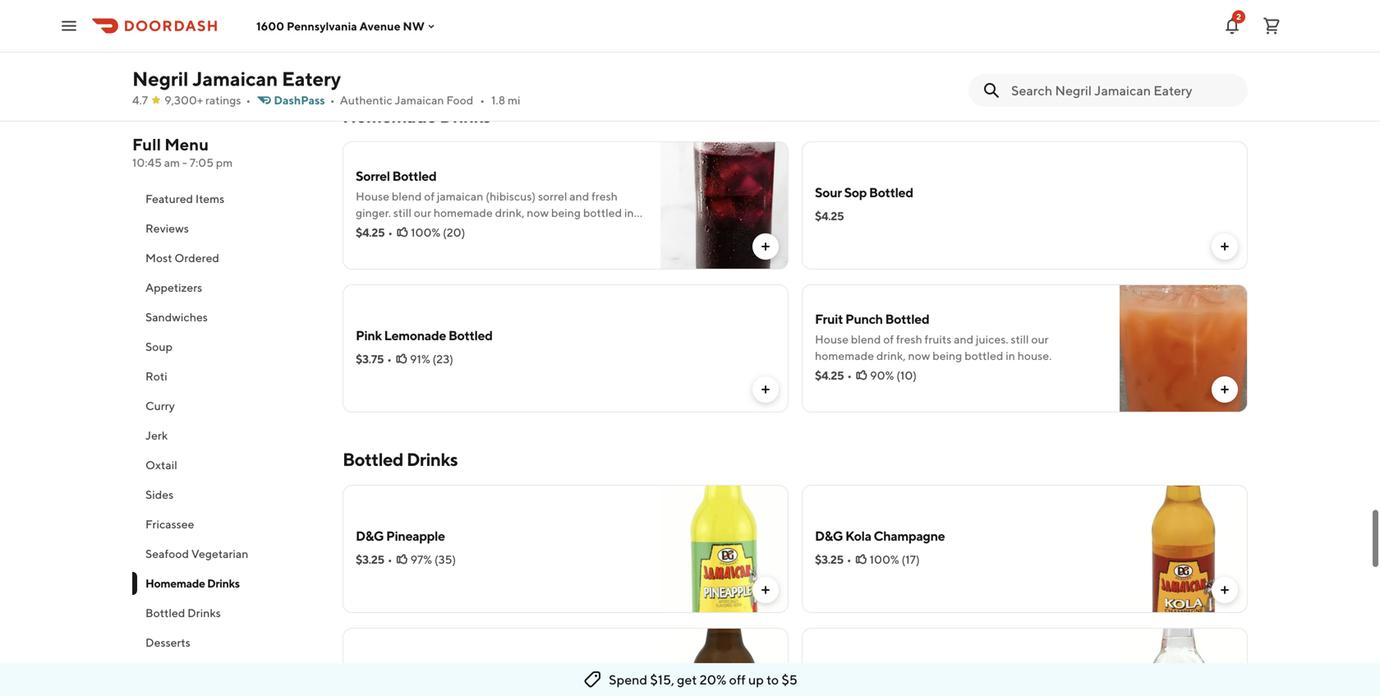 Task type: locate. For each thing, give the bounding box(es) containing it.
of left jamaican
[[424, 189, 435, 203]]

0 horizontal spatial 100% (17)
[[416, 25, 466, 39]]

1 horizontal spatial in
[[1006, 349, 1016, 362]]

and inside sorrel bottled house blend of jamaican (hibiscus) sorrel and fresh ginger. still our homemade drink, now being bottled in house.
[[570, 189, 590, 203]]

our right juices.
[[1032, 332, 1049, 346]]

$5
[[782, 672, 798, 688]]

appetizers button
[[132, 273, 323, 302]]

spend $15, get 20% off up to $5
[[609, 672, 798, 688]]

in inside sorrel bottled house blend of jamaican (hibiscus) sorrel and fresh ginger. still our homemade drink, now being bottled in house.
[[625, 206, 634, 219]]

1 vertical spatial homemade drinks
[[145, 577, 240, 590]]

seafood
[[145, 547, 189, 561]]

0 vertical spatial house.
[[356, 222, 390, 236]]

0 horizontal spatial drink,
[[495, 206, 525, 219]]

drink, up "90% (10)"
[[877, 349, 906, 362]]

• left nw
[[393, 25, 398, 39]]

being
[[551, 206, 581, 219], [933, 349, 963, 362]]

d&g left pineapple
[[356, 528, 384, 544]]

9,300+
[[164, 93, 203, 107]]

1 vertical spatial 100% (17)
[[870, 553, 920, 566]]

oxtail
[[145, 458, 177, 472]]

pink lemonade bottled
[[356, 328, 493, 343]]

bottled drinks up desserts
[[145, 606, 221, 620]]

0 vertical spatial 100% (17)
[[416, 25, 466, 39]]

0 horizontal spatial homemade
[[434, 206, 493, 219]]

drink, inside fruit punch bottled house blend of fresh fruits and juices. still our homemade drink, now being bottled in house.
[[877, 349, 906, 362]]

of inside fruit punch bottled house blend of fresh fruits and juices. still our homemade drink, now being bottled in house.
[[884, 332, 894, 346]]

seafood vegetarian button
[[132, 539, 323, 569]]

jamaican for negril
[[192, 67, 278, 90]]

jamaican for authentic
[[395, 93, 444, 107]]

0 vertical spatial drink,
[[495, 206, 525, 219]]

add item to cart image
[[759, 39, 773, 53], [1219, 240, 1232, 253]]

drinks up the desserts button
[[188, 606, 221, 620]]

0 vertical spatial 100%
[[416, 25, 445, 39]]

1 horizontal spatial of
[[884, 332, 894, 346]]

$15.99
[[356, 25, 390, 39]]

0 vertical spatial house
[[356, 189, 390, 203]]

fresh right 'sorrel'
[[592, 189, 618, 203]]

1 vertical spatial (17)
[[902, 553, 920, 566]]

house up the ginger.
[[356, 189, 390, 203]]

0 vertical spatial homemade
[[434, 206, 493, 219]]

(23)
[[433, 352, 454, 366]]

• down negril jamaican eatery
[[246, 93, 251, 107]]

homemade inside fruit punch bottled house blend of fresh fruits and juices. still our homemade drink, now being bottled in house.
[[815, 349, 875, 362]]

100%
[[416, 25, 445, 39], [411, 226, 441, 239], [870, 553, 900, 566]]

drinks up pineapple
[[407, 449, 458, 470]]

curry
[[145, 399, 175, 413]]

1 vertical spatial still
[[1011, 332, 1029, 346]]

$4.25 • for fruit
[[815, 369, 852, 382]]

1 vertical spatial homemade
[[815, 349, 875, 362]]

1 vertical spatial in
[[1006, 349, 1016, 362]]

our inside fruit punch bottled house blend of fresh fruits and juices. still our homemade drink, now being bottled in house.
[[1032, 332, 1049, 346]]

90% (10)
[[871, 369, 917, 382]]

0 horizontal spatial bottled drinks
[[145, 606, 221, 620]]

• left 1.8 on the top left of page
[[480, 93, 485, 107]]

$3.25 • down d&g pineapple
[[356, 553, 393, 566]]

0 vertical spatial bottled
[[583, 206, 622, 219]]

(10)
[[897, 369, 917, 382]]

0 horizontal spatial being
[[551, 206, 581, 219]]

$4.25 for fruit punch bottled
[[815, 369, 844, 382]]

d&g left kola
[[815, 528, 843, 544]]

0 vertical spatial $4.25
[[815, 209, 844, 223]]

$4.25 • for sorrel
[[356, 226, 393, 239]]

0 horizontal spatial blend
[[392, 189, 422, 203]]

100% down d&g kola champagne
[[870, 553, 900, 566]]

house
[[356, 189, 390, 203], [815, 332, 849, 346]]

0 horizontal spatial add item to cart image
[[759, 39, 773, 53]]

0 vertical spatial blend
[[392, 189, 422, 203]]

1 vertical spatial now
[[909, 349, 931, 362]]

1 vertical spatial $4.25
[[356, 226, 385, 239]]

fresh left the fruits
[[897, 332, 923, 346]]

0 horizontal spatial still
[[394, 206, 412, 219]]

dashpass •
[[274, 93, 335, 107]]

sorrel bottled image
[[661, 141, 789, 270]]

d&g cream soda image
[[1120, 628, 1248, 696]]

1 horizontal spatial $3.25
[[815, 553, 844, 566]]

0 horizontal spatial and
[[570, 189, 590, 203]]

drink, down (hibiscus) on the top of the page
[[495, 206, 525, 219]]

1 horizontal spatial fresh
[[897, 332, 923, 346]]

1 vertical spatial fresh
[[897, 332, 923, 346]]

nw
[[403, 19, 425, 33]]

0 vertical spatial jamaican
[[192, 67, 278, 90]]

1 horizontal spatial bottled drinks
[[343, 449, 458, 470]]

house. inside fruit punch bottled house blend of fresh fruits and juices. still our homemade drink, now being bottled in house.
[[1018, 349, 1052, 362]]

menu
[[165, 135, 209, 154]]

1 horizontal spatial $4.25 •
[[815, 369, 852, 382]]

am
[[164, 156, 180, 169]]

0 vertical spatial now
[[527, 206, 549, 219]]

0 horizontal spatial $4.25 •
[[356, 226, 393, 239]]

homemade drinks
[[343, 105, 491, 127], [145, 577, 240, 590]]

$4.25 down sour
[[815, 209, 844, 223]]

still right juices.
[[1011, 332, 1029, 346]]

house down fruit at the right of page
[[815, 332, 849, 346]]

authentic
[[340, 93, 393, 107]]

$3.25 down d&g pineapple
[[356, 553, 384, 566]]

2
[[1237, 12, 1242, 21]]

fresh inside sorrel bottled house blend of jamaican (hibiscus) sorrel and fresh ginger. still our homemade drink, now being bottled in house.
[[592, 189, 618, 203]]

0 horizontal spatial $3.25 •
[[356, 553, 393, 566]]

100% for $3.25 •
[[870, 553, 900, 566]]

now up the (10)
[[909, 349, 931, 362]]

homemade down fruit at the right of page
[[815, 349, 875, 362]]

1 horizontal spatial house.
[[1018, 349, 1052, 362]]

$4.25 • left 90%
[[815, 369, 852, 382]]

$4.25
[[815, 209, 844, 223], [356, 226, 385, 239], [815, 369, 844, 382]]

drinks left 1.8 on the top left of page
[[440, 105, 491, 127]]

homemade drinks up sorrel
[[343, 105, 491, 127]]

0 horizontal spatial of
[[424, 189, 435, 203]]

our up 100% (20)
[[414, 206, 431, 219]]

1 vertical spatial and
[[954, 332, 974, 346]]

100% for $4.25 •
[[411, 226, 441, 239]]

0 vertical spatial (17)
[[448, 25, 466, 39]]

0 horizontal spatial jamaican
[[192, 67, 278, 90]]

$3.25 • down kola
[[815, 553, 852, 566]]

now down 'sorrel'
[[527, 206, 549, 219]]

full
[[132, 135, 161, 154]]

drink, inside sorrel bottled house blend of jamaican (hibiscus) sorrel and fresh ginger. still our homemade drink, now being bottled in house.
[[495, 206, 525, 219]]

2 vertical spatial 100%
[[870, 553, 900, 566]]

blend inside fruit punch bottled house blend of fresh fruits and juices. still our homemade drink, now being bottled in house.
[[851, 332, 881, 346]]

$4.25 down the ginger.
[[356, 226, 385, 239]]

1 $3.25 from the left
[[356, 553, 384, 566]]

1 vertical spatial drink,
[[877, 349, 906, 362]]

and inside fruit punch bottled house blend of fresh fruits and juices. still our homemade drink, now being bottled in house.
[[954, 332, 974, 346]]

d&g for d&g pineapple
[[356, 528, 384, 544]]

pennsylvania
[[287, 19, 357, 33]]

bottled inside fruit punch bottled house blend of fresh fruits and juices. still our homemade drink, now being bottled in house.
[[965, 349, 1004, 362]]

100% (17)
[[416, 25, 466, 39], [870, 553, 920, 566]]

being down 'sorrel'
[[551, 206, 581, 219]]

0 vertical spatial still
[[394, 206, 412, 219]]

fresh
[[592, 189, 618, 203], [897, 332, 923, 346]]

being down the fruits
[[933, 349, 963, 362]]

and for fruit punch bottled
[[954, 332, 974, 346]]

1 horizontal spatial 100% (17)
[[870, 553, 920, 566]]

pineapple
[[386, 528, 445, 544]]

bottled drinks button
[[132, 598, 323, 628]]

1 horizontal spatial bottled
[[965, 349, 1004, 362]]

bottled right sorrel
[[392, 168, 437, 184]]

0 horizontal spatial d&g
[[356, 528, 384, 544]]

1 vertical spatial jamaican
[[395, 93, 444, 107]]

0 horizontal spatial house.
[[356, 222, 390, 236]]

0 vertical spatial our
[[414, 206, 431, 219]]

bottled drinks inside button
[[145, 606, 221, 620]]

(17) down champagne
[[902, 553, 920, 566]]

0 horizontal spatial bottled
[[583, 206, 622, 219]]

bottled up desserts
[[145, 606, 185, 620]]

homemade inside sorrel bottled house blend of jamaican (hibiscus) sorrel and fresh ginger. still our homemade drink, now being bottled in house.
[[434, 206, 493, 219]]

1 horizontal spatial still
[[1011, 332, 1029, 346]]

1 $3.25 • from the left
[[356, 553, 393, 566]]

0 horizontal spatial homemade
[[145, 577, 205, 590]]

off
[[729, 672, 746, 688]]

2 $3.25 • from the left
[[815, 553, 852, 566]]

homemade
[[343, 105, 437, 127], [145, 577, 205, 590]]

1 vertical spatial add item to cart image
[[1219, 240, 1232, 253]]

1 vertical spatial homemade
[[145, 577, 205, 590]]

91% (23)
[[410, 352, 454, 366]]

up
[[749, 672, 764, 688]]

fruit punch bottled house blend of fresh fruits and juices. still our homemade drink, now being bottled in house.
[[815, 311, 1052, 362]]

1 horizontal spatial homemade
[[815, 349, 875, 362]]

$3.25 down d&g kola champagne
[[815, 553, 844, 566]]

• down eatery
[[330, 93, 335, 107]]

fresh inside fruit punch bottled house blend of fresh fruits and juices. still our homemade drink, now being bottled in house.
[[897, 332, 923, 346]]

of inside sorrel bottled house blend of jamaican (hibiscus) sorrel and fresh ginger. still our homemade drink, now being bottled in house.
[[424, 189, 435, 203]]

bottled up d&g pineapple
[[343, 449, 404, 470]]

2 $3.25 from the left
[[815, 553, 844, 566]]

1 vertical spatial house
[[815, 332, 849, 346]]

negril jamaican eatery
[[132, 67, 341, 90]]

1 d&g from the left
[[356, 528, 384, 544]]

jerk
[[145, 429, 168, 442]]

0 vertical spatial of
[[424, 189, 435, 203]]

homemade drinks down 'seafood vegetarian'
[[145, 577, 240, 590]]

1 horizontal spatial and
[[954, 332, 974, 346]]

$4.25 left 90%
[[815, 369, 844, 382]]

$3.25
[[356, 553, 384, 566], [815, 553, 844, 566]]

homemade
[[434, 206, 493, 219], [815, 349, 875, 362]]

add item to cart image
[[759, 240, 773, 253], [759, 383, 773, 396], [1219, 383, 1232, 396], [759, 584, 773, 597], [1219, 584, 1232, 597]]

1 horizontal spatial blend
[[851, 332, 881, 346]]

soup
[[145, 340, 173, 353]]

(20)
[[443, 226, 466, 239]]

house.
[[356, 222, 390, 236], [1018, 349, 1052, 362]]

1 horizontal spatial now
[[909, 349, 931, 362]]

pm
[[216, 156, 233, 169]]

and right 'sorrel'
[[570, 189, 590, 203]]

0 horizontal spatial now
[[527, 206, 549, 219]]

blend up 100% (20)
[[392, 189, 422, 203]]

and right the fruits
[[954, 332, 974, 346]]

0 vertical spatial being
[[551, 206, 581, 219]]

1 horizontal spatial being
[[933, 349, 963, 362]]

1 horizontal spatial house
[[815, 332, 849, 346]]

1 vertical spatial house.
[[1018, 349, 1052, 362]]

d&g pineapple image
[[661, 485, 789, 613]]

1 horizontal spatial add item to cart image
[[1219, 240, 1232, 253]]

and
[[570, 189, 590, 203], [954, 332, 974, 346]]

homemade down the 'seafood'
[[145, 577, 205, 590]]

bottled up the fruits
[[886, 311, 930, 327]]

0 horizontal spatial $3.25
[[356, 553, 384, 566]]

(17) for $3.25 •
[[902, 553, 920, 566]]

0 vertical spatial fresh
[[592, 189, 618, 203]]

0 vertical spatial in
[[625, 206, 634, 219]]

most ordered
[[145, 251, 219, 265]]

0 vertical spatial homemade drinks
[[343, 105, 491, 127]]

1 vertical spatial of
[[884, 332, 894, 346]]

$4.25 •
[[356, 226, 393, 239], [815, 369, 852, 382]]

20%
[[700, 672, 727, 688]]

mi
[[508, 93, 521, 107]]

drinks
[[440, 105, 491, 127], [407, 449, 458, 470], [207, 577, 240, 590], [188, 606, 221, 620]]

4.7
[[132, 93, 148, 107]]

add item to cart image for sorrel bottled
[[759, 240, 773, 253]]

-
[[182, 156, 187, 169]]

still
[[394, 206, 412, 219], [1011, 332, 1029, 346]]

1 vertical spatial our
[[1032, 332, 1049, 346]]

jamaican up ratings
[[192, 67, 278, 90]]

1 vertical spatial 100%
[[411, 226, 441, 239]]

0 vertical spatial and
[[570, 189, 590, 203]]

1 horizontal spatial (17)
[[902, 553, 920, 566]]

0 horizontal spatial our
[[414, 206, 431, 219]]

drink,
[[495, 206, 525, 219], [877, 349, 906, 362]]

get
[[677, 672, 697, 688]]

100% left '(20)'
[[411, 226, 441, 239]]

0 vertical spatial homemade
[[343, 105, 437, 127]]

100% right 'avenue'
[[416, 25, 445, 39]]

$3.25 •
[[356, 553, 393, 566], [815, 553, 852, 566]]

2 vertical spatial $4.25
[[815, 369, 844, 382]]

jamaican left food
[[395, 93, 444, 107]]

blend down punch
[[851, 332, 881, 346]]

1 vertical spatial blend
[[851, 332, 881, 346]]

1 horizontal spatial jamaican
[[395, 93, 444, 107]]

(35)
[[435, 553, 456, 566]]

100% (17) right 'avenue'
[[416, 25, 466, 39]]

$3.25 for d&g pineapple
[[356, 553, 384, 566]]

2 d&g from the left
[[815, 528, 843, 544]]

desserts
[[145, 636, 191, 649]]

still right the ginger.
[[394, 206, 412, 219]]

bottled drinks up d&g pineapple
[[343, 449, 458, 470]]

0 horizontal spatial house
[[356, 189, 390, 203]]

1 horizontal spatial $3.25 •
[[815, 553, 852, 566]]

blend
[[392, 189, 422, 203], [851, 332, 881, 346]]

• down kola
[[847, 553, 852, 566]]

1 vertical spatial bottled drinks
[[145, 606, 221, 620]]

d&g
[[356, 528, 384, 544], [815, 528, 843, 544]]

1 vertical spatial bottled
[[965, 349, 1004, 362]]

add item to cart image for fruit punch bottled
[[1219, 383, 1232, 396]]

$3.25 for d&g kola champagne
[[815, 553, 844, 566]]

0 horizontal spatial (17)
[[448, 25, 466, 39]]

0 vertical spatial $4.25 •
[[356, 226, 393, 239]]

sorrel bottled house blend of jamaican (hibiscus) sorrel and fresh ginger. still our homemade drink, now being bottled in house.
[[356, 168, 634, 236]]

(17) for $15.99 •
[[448, 25, 466, 39]]

of up "90% (10)"
[[884, 332, 894, 346]]

0 vertical spatial bottled drinks
[[343, 449, 458, 470]]

0 horizontal spatial fresh
[[592, 189, 618, 203]]

0 horizontal spatial in
[[625, 206, 634, 219]]

100% (17) down champagne
[[870, 553, 920, 566]]

(17) right nw
[[448, 25, 466, 39]]

1 horizontal spatial d&g
[[815, 528, 843, 544]]

homemade down jamaican
[[434, 206, 493, 219]]

house. inside sorrel bottled house blend of jamaican (hibiscus) sorrel and fresh ginger. still our homemade drink, now being bottled in house.
[[356, 222, 390, 236]]

homemade up sorrel
[[343, 105, 437, 127]]

•
[[393, 25, 398, 39], [246, 93, 251, 107], [330, 93, 335, 107], [480, 93, 485, 107], [388, 226, 393, 239], [387, 352, 392, 366], [848, 369, 852, 382], [388, 553, 393, 566], [847, 553, 852, 566]]

seafood vegetarian
[[145, 547, 249, 561]]

soup button
[[132, 332, 323, 362]]

1 vertical spatial being
[[933, 349, 963, 362]]

1 vertical spatial $4.25 •
[[815, 369, 852, 382]]

$4.25 • down the ginger.
[[356, 226, 393, 239]]

d&g pineapple
[[356, 528, 445, 544]]

to
[[767, 672, 779, 688]]

1 horizontal spatial drink,
[[877, 349, 906, 362]]

sour
[[815, 185, 842, 200]]

1 horizontal spatial our
[[1032, 332, 1049, 346]]



Task type: describe. For each thing, give the bounding box(es) containing it.
• right $3.75
[[387, 352, 392, 366]]

0 vertical spatial add item to cart image
[[759, 39, 773, 53]]

pink
[[356, 328, 382, 343]]

100% (20)
[[411, 226, 466, 239]]

desserts button
[[132, 628, 323, 658]]

• left 90%
[[848, 369, 852, 382]]

items
[[196, 192, 225, 205]]

fricassee
[[145, 517, 194, 531]]

d&g ginger beer image
[[661, 628, 789, 696]]

ratings
[[205, 93, 241, 107]]

1 horizontal spatial homemade
[[343, 105, 437, 127]]

bottled inside button
[[145, 606, 185, 620]]

now inside sorrel bottled house blend of jamaican (hibiscus) sorrel and fresh ginger. still our homemade drink, now being bottled in house.
[[527, 206, 549, 219]]

house inside sorrel bottled house blend of jamaican (hibiscus) sorrel and fresh ginger. still our homemade drink, now being bottled in house.
[[356, 189, 390, 203]]

featured items button
[[132, 184, 323, 214]]

100% (17) for $3.25 •
[[870, 553, 920, 566]]

still inside sorrel bottled house blend of jamaican (hibiscus) sorrel and fresh ginger. still our homemade drink, now being bottled in house.
[[394, 206, 412, 219]]

add item to cart image for d&g kola champagne
[[1219, 584, 1232, 597]]

being inside fruit punch bottled house blend of fresh fruits and juices. still our homemade drink, now being bottled in house.
[[933, 349, 963, 362]]

bottled up (23)
[[449, 328, 493, 343]]

open menu image
[[59, 16, 79, 36]]

$15,
[[650, 672, 675, 688]]

1600 pennsylvania avenue nw button
[[256, 19, 438, 33]]

add item to cart image for d&g pineapple
[[759, 584, 773, 597]]

10:45
[[132, 156, 162, 169]]

91%
[[410, 352, 430, 366]]

roti button
[[132, 362, 323, 391]]

sandwiches
[[145, 310, 208, 324]]

roti
[[145, 369, 167, 383]]

lemonade
[[384, 328, 446, 343]]

oxtail button
[[132, 450, 323, 480]]

0 items, open order cart image
[[1262, 16, 1282, 36]]

d&g kola champagne image
[[1120, 485, 1248, 613]]

100% (17) for $15.99 •
[[416, 25, 466, 39]]

1 horizontal spatial homemade drinks
[[343, 105, 491, 127]]

bottled inside sorrel bottled house blend of jamaican (hibiscus) sorrel and fresh ginger. still our homemade drink, now being bottled in house.
[[583, 206, 622, 219]]

sides button
[[132, 480, 323, 510]]

$3.25 • for pineapple
[[356, 553, 393, 566]]

jerk button
[[132, 421, 323, 450]]

jamaican
[[437, 189, 484, 203]]

0 horizontal spatial homemade drinks
[[145, 577, 240, 590]]

bottled inside sorrel bottled house blend of jamaican (hibiscus) sorrel and fresh ginger. still our homemade drink, now being bottled in house.
[[392, 168, 437, 184]]

eatery
[[282, 67, 341, 90]]

$4.25 for sorrel bottled
[[356, 226, 385, 239]]

full menu 10:45 am - 7:05 pm
[[132, 135, 233, 169]]

negril
[[132, 67, 189, 90]]

now inside fruit punch bottled house blend of fresh fruits and juices. still our homemade drink, now being bottled in house.
[[909, 349, 931, 362]]

100% for $15.99 •
[[416, 25, 445, 39]]

fricassee button
[[132, 510, 323, 539]]

avenue
[[360, 19, 401, 33]]

fruits
[[925, 332, 952, 346]]

being inside sorrel bottled house blend of jamaican (hibiscus) sorrel and fresh ginger. still our homemade drink, now being bottled in house.
[[551, 206, 581, 219]]

juices.
[[976, 332, 1009, 346]]

appetizers
[[145, 281, 202, 294]]

sides
[[145, 488, 174, 501]]

9,300+ ratings •
[[164, 93, 251, 107]]

kola
[[846, 528, 872, 544]]

bottled right sop
[[870, 185, 914, 200]]

most ordered button
[[132, 243, 323, 273]]

and for sorrel bottled
[[570, 189, 590, 203]]

90%
[[871, 369, 895, 382]]

dashpass
[[274, 93, 325, 107]]

vegetarian
[[191, 547, 249, 561]]

• down d&g pineapple
[[388, 553, 393, 566]]

Item Search search field
[[1012, 81, 1235, 99]]

food
[[447, 93, 474, 107]]

sour sop bottled
[[815, 185, 914, 200]]

featured
[[145, 192, 193, 205]]

blend inside sorrel bottled house blend of jamaican (hibiscus) sorrel and fresh ginger. still our homemade drink, now being bottled in house.
[[392, 189, 422, 203]]

notification bell image
[[1223, 16, 1243, 36]]

spend
[[609, 672, 648, 688]]

still inside fruit punch bottled house blend of fresh fruits and juices. still our homemade drink, now being bottled in house.
[[1011, 332, 1029, 346]]

authentic jamaican food • 1.8 mi
[[340, 93, 521, 107]]

97%
[[411, 553, 432, 566]]

bottled inside fruit punch bottled house blend of fresh fruits and juices. still our homemade drink, now being bottled in house.
[[886, 311, 930, 327]]

d&g for d&g kola champagne
[[815, 528, 843, 544]]

fruit punch bottled image
[[1120, 284, 1248, 413]]

ginger.
[[356, 206, 391, 219]]

punch
[[846, 311, 883, 327]]

drinks down seafood vegetarian button at the left bottom
[[207, 577, 240, 590]]

d&g kola champagne
[[815, 528, 945, 544]]

sorrel
[[538, 189, 567, 203]]

$3.75 •
[[356, 352, 392, 366]]

in inside fruit punch bottled house blend of fresh fruits and juices. still our homemade drink, now being bottled in house.
[[1006, 349, 1016, 362]]

$3.75
[[356, 352, 384, 366]]

sorrel
[[356, 168, 390, 184]]

97% (35)
[[411, 553, 456, 566]]

featured items
[[145, 192, 225, 205]]

sop
[[845, 185, 867, 200]]

curry button
[[132, 391, 323, 421]]

• down the ginger.
[[388, 226, 393, 239]]

house inside fruit punch bottled house blend of fresh fruits and juices. still our homemade drink, now being bottled in house.
[[815, 332, 849, 346]]

our inside sorrel bottled house blend of jamaican (hibiscus) sorrel and fresh ginger. still our homemade drink, now being bottled in house.
[[414, 206, 431, 219]]

(hibiscus)
[[486, 189, 536, 203]]

drinks inside button
[[188, 606, 221, 620]]

1600 pennsylvania avenue nw
[[256, 19, 425, 33]]

ordered
[[175, 251, 219, 265]]

reviews
[[145, 222, 189, 235]]

1600
[[256, 19, 284, 33]]

most
[[145, 251, 172, 265]]

$3.25 • for kola
[[815, 553, 852, 566]]

champagne
[[874, 528, 945, 544]]

1.8
[[492, 93, 506, 107]]



Task type: vqa. For each thing, say whether or not it's contained in the screenshot.
Health link
no



